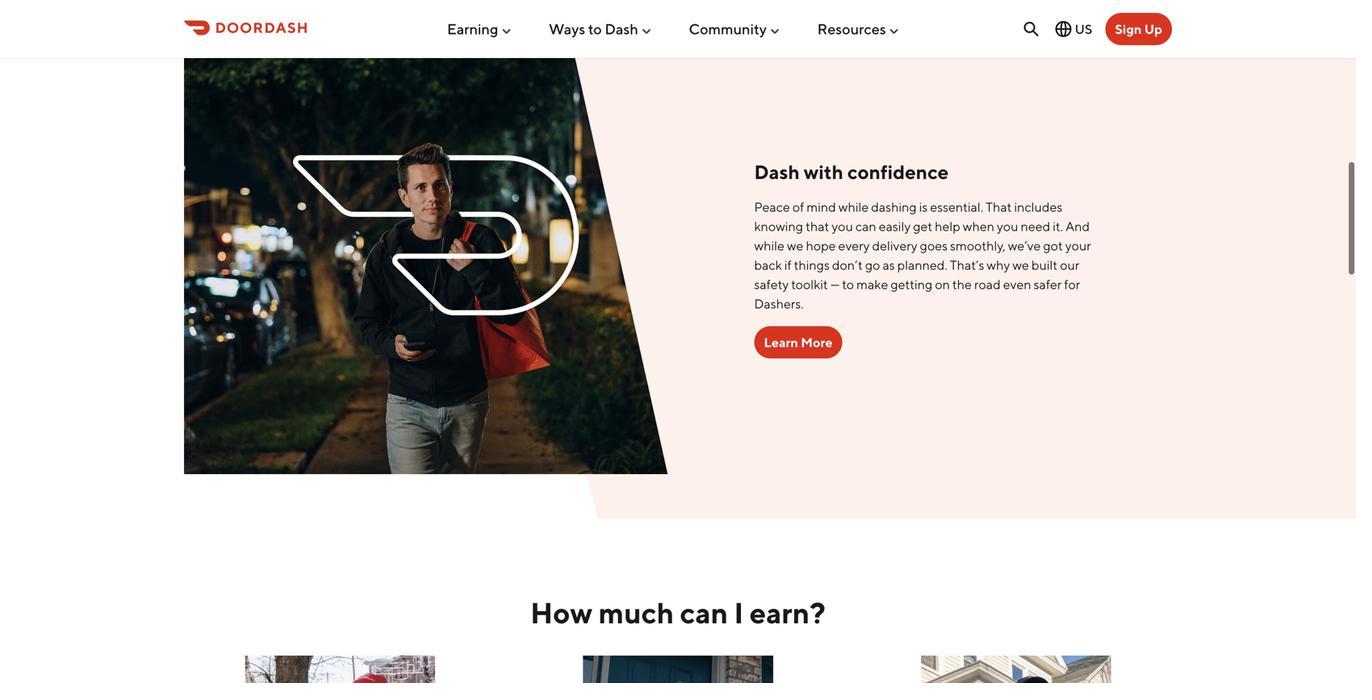 Task type: describe. For each thing, give the bounding box(es) containing it.
i
[[734, 596, 744, 630]]

0 vertical spatial we
[[787, 238, 804, 254]]

need
[[1021, 219, 1050, 234]]

confidence
[[848, 161, 949, 184]]

globe line image
[[1054, 19, 1073, 39]]

1 vertical spatial dash
[[754, 161, 800, 184]]

mind
[[807, 199, 836, 215]]

more
[[801, 335, 833, 350]]

things
[[794, 258, 830, 273]]

0 vertical spatial while
[[839, 199, 869, 215]]

back
[[754, 258, 782, 273]]

our
[[1060, 258, 1080, 273]]

that
[[806, 219, 829, 234]]

getting
[[891, 277, 933, 292]]

when
[[963, 219, 995, 234]]

includes
[[1014, 199, 1063, 215]]

safer
[[1034, 277, 1062, 292]]

for
[[1064, 277, 1080, 292]]

up
[[1145, 21, 1163, 37]]

toolkit
[[791, 277, 828, 292]]

ways to dash link
[[549, 14, 653, 44]]

sign up
[[1115, 21, 1163, 37]]

it.
[[1053, 219, 1063, 234]]

resources link
[[817, 14, 901, 44]]

on
[[935, 277, 950, 292]]

1 you from the left
[[832, 219, 853, 234]]

goes
[[920, 238, 948, 254]]

the
[[953, 277, 972, 292]]

road
[[974, 277, 1001, 292]]

of
[[793, 199, 804, 215]]

us
[[1075, 21, 1093, 37]]

ways to dash
[[549, 20, 638, 38]]

essential.
[[930, 199, 983, 215]]

dash inside "link"
[[605, 20, 638, 38]]

dx - earn - base pay (new) image
[[184, 656, 496, 684]]

1 vertical spatial we
[[1013, 258, 1029, 273]]

is
[[919, 199, 928, 215]]

make
[[857, 277, 888, 292]]

built
[[1032, 258, 1058, 273]]

that's
[[950, 258, 984, 273]]

learn more
[[764, 335, 833, 350]]

community link
[[689, 14, 781, 44]]

1 vertical spatial can
[[680, 596, 728, 630]]

that
[[986, 199, 1012, 215]]

learn
[[764, 335, 798, 350]]

earning
[[447, 20, 498, 38]]

help
[[935, 219, 961, 234]]

to inside ways to dash "link"
[[588, 20, 602, 38]]



Task type: locate. For each thing, give the bounding box(es) containing it.
community
[[689, 20, 767, 38]]

peace
[[754, 199, 790, 215]]

1 horizontal spatial dash
[[754, 161, 800, 184]]

to inside peace of mind while dashing is essential. that includes knowing that you can easily get help when you need it. and while we hope every delivery goes smoothly, we've got your back if things don't go as planned. that's why we built our safety toolkit — to make getting on the road even safer for dashers.
[[842, 277, 854, 292]]

0 horizontal spatial we
[[787, 238, 804, 254]]

with
[[804, 161, 844, 184]]

safety
[[754, 277, 789, 292]]

ways
[[549, 20, 585, 38]]

easily
[[879, 219, 911, 234]]

got
[[1043, 238, 1063, 254]]

your
[[1065, 238, 1091, 254]]

delivery
[[872, 238, 918, 254]]

learn more link
[[754, 327, 842, 359]]

peace of mind while dashing is essential. that includes knowing that you can easily get help when you need it. and while we hope every delivery goes smoothly, we've got your back if things don't go as planned. that's why we built our safety toolkit — to make getting on the road even safer for dashers.
[[754, 199, 1091, 312]]

we up the if
[[787, 238, 804, 254]]

0 horizontal spatial dash
[[605, 20, 638, 38]]

knowing
[[754, 219, 803, 234]]

to right —
[[842, 277, 854, 292]]

we've
[[1008, 238, 1041, 254]]

0 horizontal spatial you
[[832, 219, 853, 234]]

2 you from the left
[[997, 219, 1018, 234]]

sign
[[1115, 21, 1142, 37]]

dash
[[605, 20, 638, 38], [754, 161, 800, 184]]

can up every
[[856, 219, 876, 234]]

can
[[856, 219, 876, 234], [680, 596, 728, 630]]

1 horizontal spatial to
[[842, 277, 854, 292]]

1 horizontal spatial you
[[997, 219, 1018, 234]]

dx safedash chuck image
[[184, 42, 668, 475]]

dash right ways
[[605, 20, 638, 38]]

to right ways
[[588, 20, 602, 38]]

0 vertical spatial dash
[[605, 20, 638, 38]]

earning link
[[447, 14, 513, 44]]

0 horizontal spatial can
[[680, 596, 728, 630]]

smoothly,
[[950, 238, 1006, 254]]

hope
[[806, 238, 836, 254]]

0 horizontal spatial while
[[754, 238, 785, 254]]

how
[[530, 596, 593, 630]]

0 horizontal spatial to
[[588, 20, 602, 38]]

0 vertical spatial to
[[588, 20, 602, 38]]

1 vertical spatial while
[[754, 238, 785, 254]]

why
[[987, 258, 1010, 273]]

planned.
[[897, 258, 948, 273]]

go
[[865, 258, 880, 273]]

to
[[588, 20, 602, 38], [842, 277, 854, 292]]

resources
[[817, 20, 886, 38]]

can left i
[[680, 596, 728, 630]]

as
[[883, 258, 895, 273]]

0 vertical spatial can
[[856, 219, 876, 234]]

and
[[1066, 219, 1090, 234]]

1 horizontal spatial we
[[1013, 258, 1029, 273]]

much
[[599, 596, 674, 630]]

every
[[838, 238, 870, 254]]

earn?
[[750, 596, 826, 630]]

we
[[787, 238, 804, 254], [1013, 258, 1029, 273]]

you up every
[[832, 219, 853, 234]]

dx pay2 image
[[522, 656, 834, 684]]

get
[[913, 219, 933, 234]]

sign up button
[[1105, 13, 1172, 45]]

even
[[1003, 277, 1031, 292]]

1 horizontal spatial can
[[856, 219, 876, 234]]

can inside peace of mind while dashing is essential. that includes knowing that you can easily get help when you need it. and while we hope every delivery goes smoothly, we've got your back if things don't go as planned. that's why we built our safety toolkit — to make getting on the road even safer for dashers.
[[856, 219, 876, 234]]

while up back
[[754, 238, 785, 254]]

how much can i earn?
[[530, 596, 826, 630]]

dash up peace
[[754, 161, 800, 184]]

you
[[832, 219, 853, 234], [997, 219, 1018, 234]]

dx pay3 image
[[860, 656, 1172, 684]]

don't
[[832, 258, 863, 273]]

1 vertical spatial to
[[842, 277, 854, 292]]

1 horizontal spatial while
[[839, 199, 869, 215]]

if
[[785, 258, 792, 273]]

while right mind
[[839, 199, 869, 215]]

you down 'that'
[[997, 219, 1018, 234]]

dashers.
[[754, 296, 804, 312]]

dash with confidence
[[754, 161, 949, 184]]

while
[[839, 199, 869, 215], [754, 238, 785, 254]]

—
[[830, 277, 840, 292]]

dashing
[[871, 199, 917, 215]]

we down we've
[[1013, 258, 1029, 273]]



Task type: vqa. For each thing, say whether or not it's contained in the screenshot.
Start dashing to pave the way for your dreams and ambitions.
no



